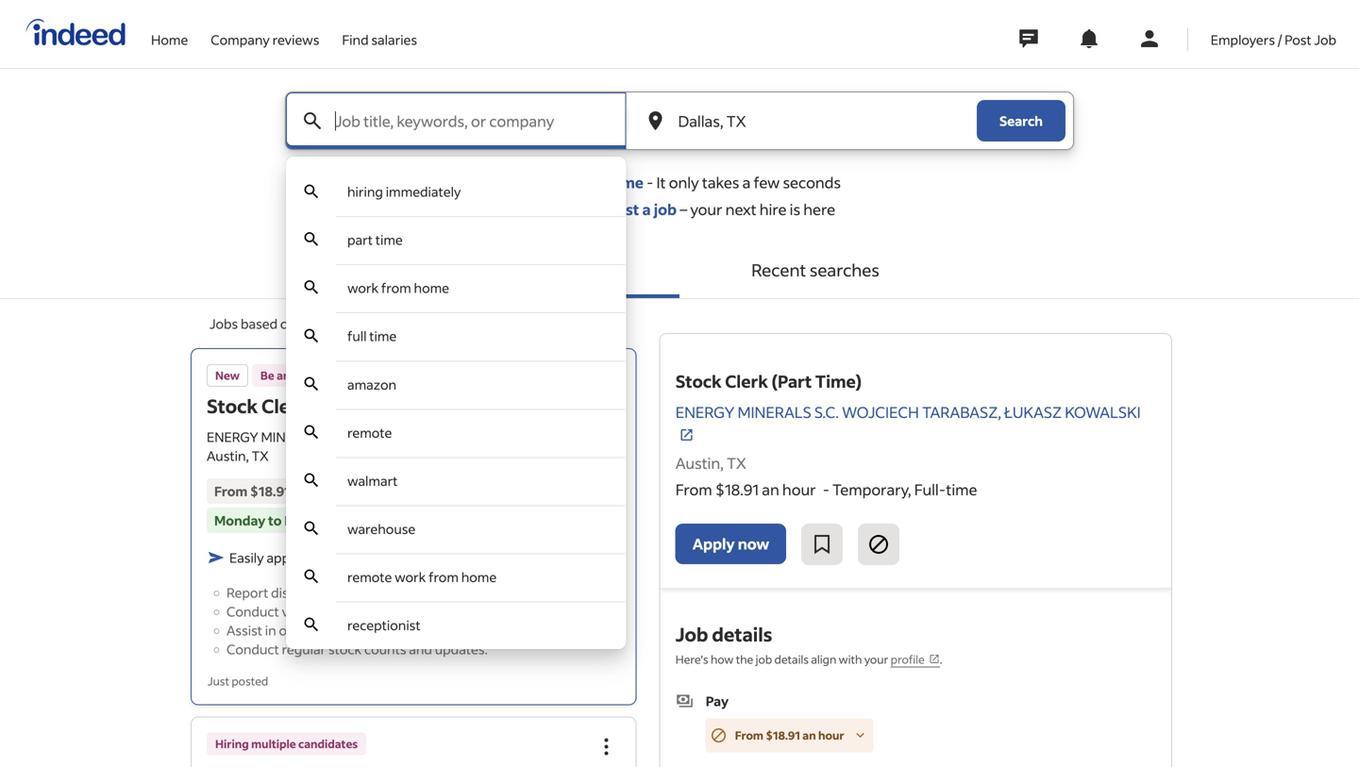 Task type: locate. For each thing, give the bounding box(es) containing it.
your
[[553, 173, 587, 192], [690, 200, 723, 219], [299, 315, 327, 332], [864, 652, 889, 667]]

time right full
[[369, 328, 397, 345]]

1 vertical spatial stock clerk (part time)
[[207, 394, 412, 418]]

0 horizontal spatial home
[[414, 280, 449, 297]]

0 vertical spatial remote
[[347, 424, 392, 441]]

conduct down assist
[[227, 641, 279, 658]]

2 horizontal spatial hour
[[818, 728, 844, 743]]

1 horizontal spatial from
[[676, 480, 712, 499]]

austin, up apply
[[676, 454, 724, 473]]

wojciech up temporary,
[[842, 403, 919, 422]]

details left align
[[775, 652, 809, 667]]

work from home link
[[286, 264, 626, 312]]

0 vertical spatial s.c.
[[814, 403, 839, 422]]

tarabasz, inside energy minerals s.c. wojciech tarabasz, łukasz... austin, tx
[[423, 429, 492, 446]]

amazon
[[347, 376, 396, 393]]

employers:
[[524, 200, 604, 219]]

minerals
[[738, 403, 811, 422], [261, 429, 326, 446]]

be
[[260, 368, 274, 383]]

recent searches
[[752, 259, 880, 281]]

1 vertical spatial from
[[429, 569, 459, 586]]

0 vertical spatial wojciech
[[842, 403, 919, 422]]

0 horizontal spatial a
[[642, 200, 651, 219]]

- left temporary,
[[823, 480, 830, 499]]

1 horizontal spatial job
[[676, 622, 708, 647]]

clerk up austin, tx
[[725, 371, 768, 392]]

+
[[347, 513, 354, 528]]

job left feed
[[509, 257, 538, 279]]

stock up austin, tx
[[676, 371, 722, 392]]

tarabasz, left łukasz in the right bottom of the page
[[922, 403, 1002, 422]]

0 horizontal spatial clerk
[[261, 394, 309, 418]]

hiring
[[347, 183, 383, 200]]

+ 2
[[347, 513, 361, 528]]

work inside work from home link
[[347, 280, 379, 297]]

job for job details
[[676, 622, 708, 647]]

1 horizontal spatial clerk
[[725, 371, 768, 392]]

jobs based on your activity on indeed
[[210, 315, 438, 332]]

0 horizontal spatial from
[[381, 280, 411, 297]]

0 vertical spatial details
[[712, 622, 772, 647]]

1 conduct from the top
[[227, 603, 279, 620]]

from $18.91 an hour inside button
[[735, 728, 844, 743]]

stock
[[676, 371, 722, 392], [207, 394, 258, 418]]

0 horizontal spatial wojciech
[[352, 429, 420, 446]]

1 horizontal spatial s.c.
[[814, 403, 839, 422]]

job
[[1314, 31, 1337, 48], [509, 257, 538, 279], [676, 622, 708, 647]]

matching qualification image
[[852, 727, 869, 744]]

energy
[[676, 403, 735, 422], [207, 429, 258, 446]]

the
[[736, 652, 754, 667]]

2 horizontal spatial from
[[735, 728, 764, 743]]

wojciech up walmart
[[352, 429, 420, 446]]

minerals up austin, tx
[[738, 403, 811, 422]]

stock down new at the left of the page
[[207, 394, 258, 418]]

time inside 'part time' link
[[375, 231, 403, 248]]

/
[[1278, 31, 1282, 48]]

tx up monday to friday
[[252, 447, 269, 464]]

time up warehouse
[[390, 483, 419, 500]]

tab list
[[0, 242, 1359, 299]]

how
[[711, 652, 734, 667]]

1 vertical spatial job
[[509, 257, 538, 279]]

0 horizontal spatial and
[[347, 622, 370, 639]]

None search field
[[270, 92, 1089, 649]]

from right matching qualification icon
[[735, 728, 764, 743]]

new
[[215, 368, 240, 383]]

work
[[347, 280, 379, 297], [395, 569, 426, 586]]

job for job feed
[[509, 257, 538, 279]]

2 horizontal spatial job
[[1314, 31, 1337, 48]]

0 horizontal spatial s.c.
[[328, 429, 350, 446]]

seconds
[[783, 173, 841, 192]]

1 vertical spatial to
[[392, 603, 405, 620]]

hiring multiple candidates
[[215, 737, 358, 751]]

energy for energy minerals s.c. wojciech tarabasz, łukasz... austin, tx
[[207, 429, 258, 446]]

0 horizontal spatial -
[[647, 173, 653, 192]]

easily apply
[[229, 549, 300, 566]]

1 horizontal spatial energy
[[676, 403, 735, 422]]

1 vertical spatial from $18.91 an hour
[[735, 728, 844, 743]]

1 vertical spatial details
[[775, 652, 809, 667]]

early
[[292, 368, 320, 383]]

0 vertical spatial tarabasz,
[[922, 403, 1002, 422]]

time right part at the left top
[[375, 231, 403, 248]]

0 horizontal spatial job
[[509, 257, 538, 279]]

1 horizontal spatial from
[[429, 569, 459, 586]]

-
[[647, 173, 653, 192], [823, 480, 830, 499]]

$18.91 right matching qualification icon
[[766, 728, 800, 743]]

to left friday
[[268, 512, 282, 529]]

wojciech
[[842, 403, 919, 422], [352, 429, 420, 446]]

to inside the report discrepancies or damages promptly. conduct visual inspections to maintain product quality. assist in organizing and maintaining stockroom inventory. conduct regular stock counts and updates.
[[392, 603, 405, 620]]

work up maintain
[[395, 569, 426, 586]]

main content
[[0, 92, 1359, 767]]

0 vertical spatial home
[[414, 280, 449, 297]]

0 horizontal spatial work
[[347, 280, 379, 297]]

1 vertical spatial minerals
[[261, 429, 326, 446]]

s.c. for energy minerals s.c. wojciech tarabasz, łukasz... austin, tx
[[328, 429, 350, 446]]

time inside full time link
[[369, 328, 397, 345]]

1 horizontal spatial hour
[[782, 480, 816, 499]]

1 vertical spatial and
[[409, 641, 432, 658]]

from inside button
[[735, 728, 764, 743]]

an up the now
[[762, 480, 779, 499]]

on right full
[[377, 315, 393, 332]]

time) down amazon
[[361, 394, 412, 418]]

1 vertical spatial home
[[461, 569, 497, 586]]

an left matching qualification image
[[803, 728, 816, 743]]

notifications unread count 0 image
[[1078, 27, 1100, 50]]

on right based
[[280, 315, 296, 332]]

none search field containing search
[[270, 92, 1089, 649]]

0 vertical spatial post
[[1285, 31, 1312, 48]]

1 vertical spatial (part
[[313, 394, 357, 418]]

home up product
[[461, 569, 497, 586]]

job actions for part time volunteer coordinator friday, sat & sun is collapsed image
[[595, 736, 618, 758]]

walmart
[[347, 472, 398, 489]]

job down it
[[654, 200, 677, 219]]

posted
[[232, 674, 268, 689]]

part time
[[347, 231, 403, 248]]

0 horizontal spatial job
[[654, 200, 677, 219]]

from down austin, tx
[[676, 480, 712, 499]]

now
[[738, 534, 769, 554]]

details up the
[[712, 622, 772, 647]]

remote down amazon
[[347, 424, 392, 441]]

0 vertical spatial time)
[[815, 371, 862, 392]]

1 horizontal spatial tarabasz,
[[922, 403, 1002, 422]]

1 vertical spatial post
[[518, 173, 550, 192]]

Edit location text field
[[674, 93, 939, 149]]

tx up 'apply now'
[[727, 454, 747, 473]]

2 remote from the top
[[347, 569, 392, 586]]

hour
[[782, 480, 816, 499], [311, 483, 342, 500], [818, 728, 844, 743]]

home up indeed
[[414, 280, 449, 297]]

conduct
[[227, 603, 279, 620], [227, 641, 279, 658]]

remote up inspections
[[347, 569, 392, 586]]

0 vertical spatial minerals
[[738, 403, 811, 422]]

time for part time
[[375, 231, 403, 248]]

post inside main content
[[518, 173, 550, 192]]

time) up energy minerals s.c. wojciech tarabasz, łukasz kowalski on the bottom
[[815, 371, 862, 392]]

to
[[268, 512, 282, 529], [392, 603, 405, 620]]

account image
[[1138, 27, 1161, 50]]

$18.91 down austin, tx
[[715, 480, 759, 499]]

0 horizontal spatial from $18.91 an hour
[[214, 483, 342, 500]]

remote work from home link
[[286, 553, 626, 601]]

indeed
[[396, 315, 438, 332]]

hour up save this job icon
[[782, 480, 816, 499]]

report
[[227, 584, 268, 601]]

part time link
[[286, 215, 626, 264]]

0 horizontal spatial details
[[712, 622, 772, 647]]

a right post
[[642, 200, 651, 219]]

a left the few
[[743, 173, 751, 192]]

0 horizontal spatial hour
[[311, 483, 342, 500]]

stock clerk (part time) button
[[207, 394, 412, 418]]

0 vertical spatial job
[[1314, 31, 1337, 48]]

s.c. down stock clerk (part time) button
[[328, 429, 350, 446]]

full-time
[[361, 483, 419, 500]]

main content containing stock clerk (part time)
[[0, 92, 1359, 767]]

from $18.91 an hour
[[214, 483, 342, 500], [735, 728, 844, 743]]

1 horizontal spatial minerals
[[738, 403, 811, 422]]

1 vertical spatial stock
[[207, 394, 258, 418]]

0 horizontal spatial stock clerk (part time)
[[207, 394, 412, 418]]

job right the
[[756, 652, 772, 667]]

hire
[[760, 200, 787, 219]]

0 horizontal spatial to
[[268, 512, 282, 529]]

clerk
[[725, 371, 768, 392], [261, 394, 309, 418]]

0 horizontal spatial minerals
[[261, 429, 326, 446]]

s.c. up from $18.91 an hour - temporary, full-time
[[814, 403, 839, 422]]

from up maintain
[[429, 569, 459, 586]]

job up here's in the bottom of the page
[[676, 622, 708, 647]]

home
[[414, 280, 449, 297], [461, 569, 497, 586]]

full time
[[347, 328, 397, 345]]

energy up austin, tx
[[676, 403, 735, 422]]

from up the monday at the bottom left
[[214, 483, 248, 500]]

job feed button
[[408, 242, 680, 298]]

and down inspections
[[347, 622, 370, 639]]

an inside button
[[803, 728, 816, 743]]

1 vertical spatial -
[[823, 480, 830, 499]]

tarabasz, for łukasz...
[[423, 429, 492, 446]]

home
[[151, 31, 188, 48]]

minerals for energy minerals s.c. wojciech tarabasz, łukasz kowalski
[[738, 403, 811, 422]]

- left it
[[647, 173, 653, 192]]

salaries
[[371, 31, 417, 48]]

1 vertical spatial tarabasz,
[[423, 429, 492, 446]]

$18.91
[[715, 480, 759, 499], [250, 483, 290, 500], [766, 728, 800, 743]]

(part
[[772, 371, 812, 392], [313, 394, 357, 418]]

austin, up the monday at the bottom left
[[207, 447, 249, 464]]

1 horizontal spatial post
[[1285, 31, 1312, 48]]

from
[[381, 280, 411, 297], [429, 569, 459, 586]]

0 vertical spatial clerk
[[725, 371, 768, 392]]

0 horizontal spatial on
[[280, 315, 296, 332]]

search: Job title, keywords, or company text field
[[331, 93, 626, 149]]

1 horizontal spatial home
[[461, 569, 497, 586]]

–
[[677, 200, 690, 219]]

1 horizontal spatial $18.91
[[715, 480, 759, 499]]

full-
[[914, 480, 946, 499], [361, 483, 390, 500]]

0 vertical spatial work
[[347, 280, 379, 297]]

1 horizontal spatial and
[[409, 641, 432, 658]]

your left activity
[[299, 315, 327, 332]]

hour up friday
[[311, 483, 342, 500]]

minerals inside energy minerals s.c. wojciech tarabasz, łukasz... austin, tx
[[261, 429, 326, 446]]

1 horizontal spatial work
[[395, 569, 426, 586]]

1 remote from the top
[[347, 424, 392, 441]]

wojciech for łukasz...
[[352, 429, 420, 446]]

post right /
[[1285, 31, 1312, 48]]

job right /
[[1314, 31, 1337, 48]]

1 horizontal spatial from $18.91 an hour
[[735, 728, 844, 743]]

assist
[[227, 622, 262, 639]]

1 vertical spatial energy
[[207, 429, 258, 446]]

job inside button
[[509, 257, 538, 279]]

0 horizontal spatial austin,
[[207, 447, 249, 464]]

on
[[280, 315, 296, 332], [377, 315, 393, 332]]

$18.91 up monday to friday
[[250, 483, 290, 500]]

1 vertical spatial conduct
[[227, 641, 279, 658]]

hiring immediately link
[[286, 168, 626, 215]]

0 horizontal spatial tarabasz,
[[423, 429, 492, 446]]

0 vertical spatial stock clerk (part time)
[[676, 371, 862, 392]]

0 vertical spatial energy
[[676, 403, 735, 422]]

1 horizontal spatial on
[[377, 315, 393, 332]]

energy inside energy minerals s.c. wojciech tarabasz, łukasz... austin, tx
[[207, 429, 258, 446]]

here's
[[676, 652, 709, 667]]

employers: post a job link
[[524, 200, 677, 219]]

search suggestions list box
[[286, 168, 626, 649]]

hour left matching qualification image
[[818, 728, 844, 743]]

0 horizontal spatial post
[[518, 173, 550, 192]]

from $18.91 an hour right matching qualification icon
[[735, 728, 844, 743]]

apply
[[693, 534, 735, 554]]

0 horizontal spatial tx
[[252, 447, 269, 464]]

1 vertical spatial s.c.
[[328, 429, 350, 446]]

job details
[[676, 622, 772, 647]]

0 vertical spatial (part
[[772, 371, 812, 392]]

work up activity
[[347, 280, 379, 297]]

visual
[[282, 603, 317, 620]]

and down maintaining
[[409, 641, 432, 658]]

0 vertical spatial conduct
[[227, 603, 279, 620]]

1 vertical spatial work
[[395, 569, 426, 586]]

minerals inside energy minerals s.c. wojciech tarabasz, łukasz kowalski link
[[738, 403, 811, 422]]

wojciech for łukasz
[[842, 403, 919, 422]]

clerk down the be at the top left of the page
[[261, 394, 309, 418]]

hour inside button
[[818, 728, 844, 743]]

kowalski
[[1065, 403, 1141, 422]]

1 horizontal spatial to
[[392, 603, 405, 620]]

1 vertical spatial time)
[[361, 394, 412, 418]]

1 vertical spatial wojciech
[[352, 429, 420, 446]]

1 horizontal spatial details
[[775, 652, 809, 667]]

1 vertical spatial remote
[[347, 569, 392, 586]]

to down damages
[[392, 603, 405, 620]]

tab list containing job feed
[[0, 242, 1359, 299]]

tarabasz,
[[922, 403, 1002, 422], [423, 429, 492, 446]]

job for a
[[654, 200, 677, 219]]

0 vertical spatial a
[[743, 173, 751, 192]]

tarabasz, up walmart link
[[423, 429, 492, 446]]

post up employers:
[[518, 173, 550, 192]]

1 vertical spatial clerk
[[261, 394, 309, 418]]

post your resume - it only takes a few seconds
[[518, 173, 841, 192]]

an right the be at the top left of the page
[[277, 368, 290, 383]]

post
[[1285, 31, 1312, 48], [518, 173, 550, 192]]

immediately
[[386, 183, 461, 200]]

tarabasz, for łukasz
[[922, 403, 1002, 422]]

1 horizontal spatial -
[[823, 480, 830, 499]]

0 horizontal spatial energy
[[207, 429, 258, 446]]

s.c. inside energy minerals s.c. wojciech tarabasz, łukasz... austin, tx
[[328, 429, 350, 446]]

work from home
[[347, 280, 449, 297]]

energy down new at the left of the page
[[207, 429, 258, 446]]

from up indeed
[[381, 280, 411, 297]]

find salaries link
[[342, 0, 417, 64]]

details
[[712, 622, 772, 647], [775, 652, 809, 667]]

minerals down stock clerk (part time) button
[[261, 429, 326, 446]]

job
[[654, 200, 677, 219], [756, 652, 772, 667]]

recent
[[752, 259, 806, 281]]

s.c. for energy minerals s.c. wojciech tarabasz, łukasz kowalski
[[814, 403, 839, 422]]

from $18.91 an hour up monday to friday
[[214, 483, 342, 500]]

1 vertical spatial job
[[756, 652, 772, 667]]

2 horizontal spatial $18.91
[[766, 728, 800, 743]]

align
[[811, 652, 837, 667]]

wojciech inside energy minerals s.c. wojciech tarabasz, łukasz... austin, tx
[[352, 429, 420, 446]]

conduct down report
[[227, 603, 279, 620]]



Task type: vqa. For each thing, say whether or not it's contained in the screenshot.
remote work from home LINK
yes



Task type: describe. For each thing, give the bounding box(es) containing it.
0 vertical spatial -
[[647, 173, 653, 192]]

discrepancies
[[271, 584, 354, 601]]

just posted
[[208, 674, 268, 689]]

activity
[[330, 315, 374, 332]]

not interested image
[[868, 533, 890, 556]]

be an early applicant
[[260, 368, 373, 383]]

recent searches button
[[680, 242, 952, 298]]

apply now
[[693, 534, 769, 554]]

pay
[[706, 693, 729, 710]]

maintaining
[[373, 622, 446, 639]]

employers: post a job
[[524, 200, 677, 219]]

tx inside energy minerals s.c. wojciech tarabasz, łukasz... austin, tx
[[252, 447, 269, 464]]

receptionist
[[347, 617, 421, 634]]

it
[[656, 173, 666, 192]]

1 on from the left
[[280, 315, 296, 332]]

reviews
[[272, 31, 319, 48]]

walmart link
[[286, 456, 626, 505]]

łukasz...
[[495, 429, 554, 446]]

monday to friday
[[214, 512, 324, 529]]

2
[[354, 513, 361, 528]]

stock clerk (part time) group
[[586, 358, 627, 399]]

1 horizontal spatial full-
[[914, 480, 946, 499]]

job for the
[[756, 652, 772, 667]]

here
[[804, 200, 835, 219]]

1 vertical spatial a
[[642, 200, 651, 219]]

your next hire is here
[[690, 200, 835, 219]]

easily
[[229, 549, 264, 566]]

1 horizontal spatial austin,
[[676, 454, 724, 473]]

with
[[839, 652, 862, 667]]

austin, inside energy minerals s.c. wojciech tarabasz, łukasz... austin, tx
[[207, 447, 249, 464]]

is
[[790, 200, 801, 219]]

$18.91 inside button
[[766, 728, 800, 743]]

damages
[[373, 584, 429, 601]]

remote link
[[286, 408, 626, 456]]

.
[[940, 652, 943, 667]]

search button
[[977, 100, 1066, 142]]

1 horizontal spatial tx
[[727, 454, 747, 473]]

find
[[342, 31, 369, 48]]

receptionist link
[[286, 601, 626, 649]]

candidates
[[298, 737, 358, 751]]

warehouse link
[[286, 505, 626, 553]]

your down takes
[[690, 200, 723, 219]]

here's how the job details align with your
[[676, 652, 891, 667]]

0 vertical spatial to
[[268, 512, 282, 529]]

energy minerals s.c. wojciech tarabasz, łukasz kowalski
[[676, 403, 1141, 422]]

an up friday
[[293, 483, 309, 500]]

report discrepancies or damages promptly. conduct visual inspections to maintain product quality. assist in organizing and maintaining stockroom inventory. conduct regular stock counts and updates.
[[227, 584, 578, 658]]

hiring
[[215, 737, 249, 751]]

save this job image
[[811, 533, 834, 556]]

your up employers:
[[553, 173, 587, 192]]

energy minerals s.c. wojciech tarabasz, łukasz... austin, tx
[[207, 429, 554, 464]]

stockroom
[[449, 622, 515, 639]]

0 vertical spatial from $18.91 an hour
[[214, 483, 342, 500]]

maintain
[[408, 603, 461, 620]]

feed
[[542, 257, 579, 279]]

updates.
[[435, 641, 488, 658]]

messages unread count 0 image
[[1016, 20, 1041, 58]]

find salaries
[[342, 31, 417, 48]]

few
[[754, 173, 780, 192]]

only
[[669, 173, 699, 192]]

quality.
[[515, 603, 559, 620]]

1 horizontal spatial time)
[[815, 371, 862, 392]]

or
[[357, 584, 370, 601]]

1 horizontal spatial a
[[743, 173, 751, 192]]

remote for remote work from home
[[347, 569, 392, 586]]

time for full time
[[369, 328, 397, 345]]

next
[[726, 200, 757, 219]]

1 horizontal spatial stock clerk (part time)
[[676, 371, 862, 392]]

profile link
[[891, 652, 940, 668]]

0 horizontal spatial stock
[[207, 394, 258, 418]]

remote work from home
[[347, 569, 497, 586]]

inventory.
[[517, 622, 578, 639]]

2 on from the left
[[377, 315, 393, 332]]

minerals for energy minerals s.c. wojciech tarabasz, łukasz... austin, tx
[[261, 429, 326, 446]]

from $18.91 an hour button
[[706, 719, 874, 753]]

resume
[[590, 173, 644, 192]]

energy minerals s.c. wojciech tarabasz, łukasz kowalski link
[[676, 401, 1149, 446]]

temporary,
[[833, 480, 911, 499]]

monday
[[214, 512, 266, 529]]

jobs
[[210, 315, 238, 332]]

full
[[347, 328, 367, 345]]

time for full-time
[[390, 483, 419, 500]]

searches
[[810, 259, 880, 281]]

0 horizontal spatial $18.91
[[250, 483, 290, 500]]

0 horizontal spatial time)
[[361, 394, 412, 418]]

your right with
[[864, 652, 889, 667]]

2 conduct from the top
[[227, 641, 279, 658]]

0 vertical spatial stock
[[676, 371, 722, 392]]

based
[[241, 315, 278, 332]]

friday
[[284, 512, 324, 529]]

takes
[[702, 173, 739, 192]]

just
[[208, 674, 229, 689]]

0 horizontal spatial from
[[214, 483, 248, 500]]

apply now button
[[676, 524, 786, 564]]

0 horizontal spatial full-
[[361, 483, 390, 500]]

part
[[347, 231, 373, 248]]

energy for energy minerals s.c. wojciech tarabasz, łukasz kowalski
[[676, 403, 735, 422]]

time down energy minerals s.c. wojciech tarabasz, łukasz kowalski link
[[946, 480, 977, 499]]

matching qualification image
[[711, 727, 728, 744]]

applicant
[[322, 368, 373, 383]]

company
[[211, 31, 270, 48]]

in
[[265, 622, 276, 639]]

profile
[[891, 652, 925, 667]]

from $18.91 an hour - temporary, full-time
[[676, 480, 977, 499]]

1 horizontal spatial (part
[[772, 371, 812, 392]]

regular
[[282, 641, 326, 658]]

amazon link
[[286, 360, 626, 408]]

post
[[607, 200, 639, 219]]

remote for remote
[[347, 424, 392, 441]]

hiring immediately
[[347, 183, 461, 200]]

organizing
[[279, 622, 345, 639]]

work inside remote work from home link
[[395, 569, 426, 586]]

post your resume link
[[518, 173, 644, 192]]



